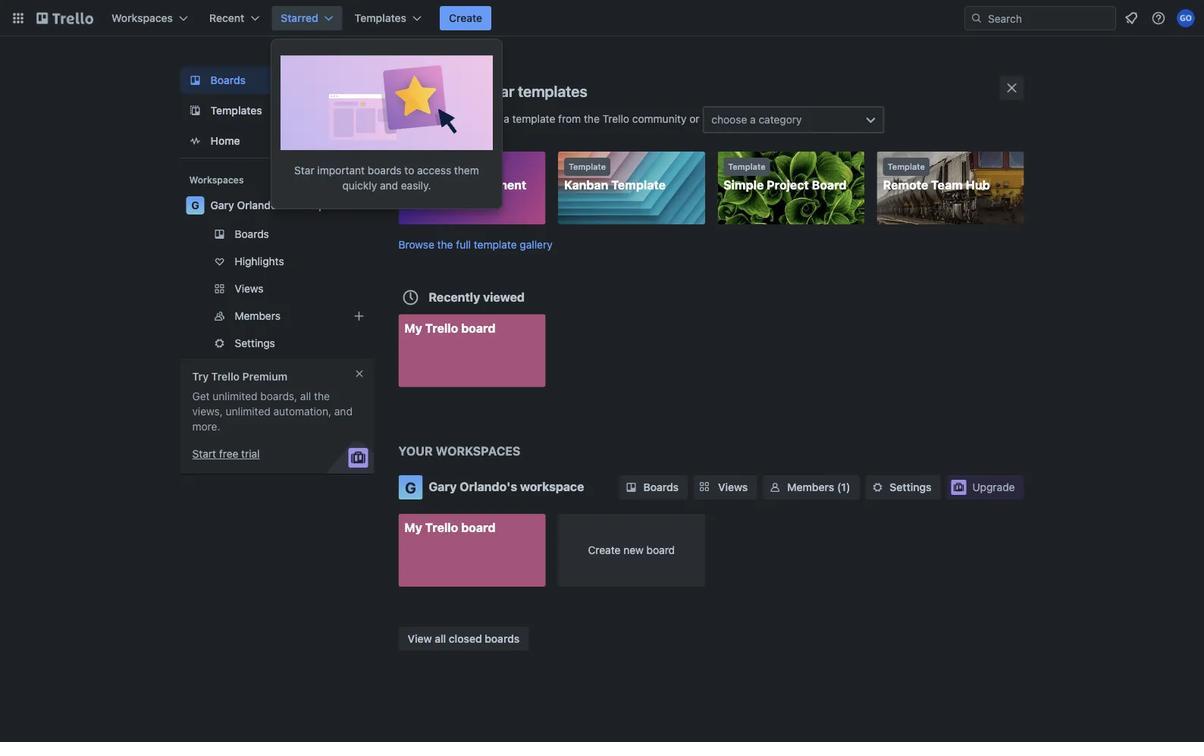 Task type: vqa. For each thing, say whether or not it's contained in the screenshot.
James
no



Task type: locate. For each thing, give the bounding box(es) containing it.
0 vertical spatial my trello board
[[405, 321, 496, 335]]

0 horizontal spatial create
[[449, 12, 483, 24]]

0 horizontal spatial and
[[335, 406, 353, 418]]

start free trial
[[192, 448, 260, 461]]

0 horizontal spatial project
[[405, 178, 447, 192]]

get inside try trello premium get unlimited boards, all the views, unlimited automation, and more.
[[192, 390, 210, 403]]

with
[[481, 112, 501, 125]]

members inside members link
[[235, 310, 281, 322]]

create
[[449, 12, 483, 24], [588, 544, 621, 557]]

sm image inside settings link
[[871, 480, 886, 495]]

1 vertical spatial create
[[588, 544, 621, 557]]

1 vertical spatial and
[[335, 406, 353, 418]]

0 vertical spatial views
[[235, 283, 264, 295]]

1 horizontal spatial and
[[380, 180, 398, 192]]

1 vertical spatial the
[[438, 238, 453, 251]]

0 vertical spatial all
[[300, 390, 311, 403]]

and left the easily.
[[380, 180, 398, 192]]

workspaces inside dropdown button
[[112, 12, 173, 24]]

0 horizontal spatial gary
[[211, 199, 234, 212]]

1 vertical spatial templates
[[211, 104, 262, 117]]

recently viewed
[[429, 290, 525, 304]]

the left full
[[438, 238, 453, 251]]

settings link right (1)
[[866, 476, 941, 500]]

template right the kanban
[[612, 178, 666, 192]]

sm image
[[624, 480, 639, 495], [871, 480, 886, 495]]

1 horizontal spatial a
[[751, 113, 756, 126]]

template up the kanban
[[569, 162, 606, 172]]

unlimited
[[213, 390, 258, 403], [226, 406, 271, 418]]

settings up premium
[[235, 337, 275, 350]]

boards right board image
[[211, 74, 246, 87]]

gary
[[211, 199, 234, 212], [429, 480, 457, 494]]

project inside template simple project board
[[767, 178, 809, 192]]

project
[[405, 178, 447, 192], [767, 178, 809, 192]]

create for create new board
[[588, 544, 621, 557]]

members down the highlights
[[235, 310, 281, 322]]

template inside template project management
[[409, 162, 447, 172]]

1 horizontal spatial create
[[588, 544, 621, 557]]

recent
[[209, 12, 245, 24]]

orlando's up the highlights
[[237, 199, 286, 212]]

1 horizontal spatial all
[[435, 633, 446, 645]]

1 vertical spatial gary
[[429, 480, 457, 494]]

template for project
[[409, 162, 447, 172]]

0 vertical spatial board
[[461, 321, 496, 335]]

1 horizontal spatial get
[[399, 112, 416, 125]]

gary down your workspaces
[[429, 480, 457, 494]]

1 vertical spatial workspaces
[[189, 175, 244, 185]]

template right full
[[474, 238, 517, 251]]

template up the easily.
[[409, 162, 447, 172]]

1 horizontal spatial views link
[[694, 476, 758, 500]]

1 vertical spatial boards
[[235, 228, 269, 241]]

sm image up create new board on the bottom of page
[[624, 480, 639, 495]]

views left sm icon
[[719, 481, 748, 494]]

new
[[624, 544, 644, 557]]

g
[[191, 199, 199, 212], [405, 479, 416, 497]]

0 horizontal spatial views
[[235, 283, 264, 295]]

project left board
[[767, 178, 809, 192]]

gary orlando's workspace down workspaces
[[429, 480, 585, 494]]

0 vertical spatial create
[[449, 12, 483, 24]]

0 horizontal spatial members
[[235, 310, 281, 322]]

important
[[317, 164, 365, 177]]

1 horizontal spatial workspaces
[[189, 175, 244, 185]]

get up views,
[[192, 390, 210, 403]]

template remote team hub
[[884, 162, 991, 192]]

0 horizontal spatial sm image
[[624, 480, 639, 495]]

1 vertical spatial boards link
[[180, 222, 374, 247]]

0 vertical spatial members
[[235, 310, 281, 322]]

project inside template project management
[[405, 178, 447, 192]]

2 vertical spatial board
[[647, 544, 675, 557]]

templates right starred dropdown button
[[355, 12, 407, 24]]

0 vertical spatial templates
[[355, 12, 407, 24]]

upgrade
[[973, 481, 1016, 494]]

1 project from the left
[[405, 178, 447, 192]]

more.
[[192, 421, 220, 433]]

1 vertical spatial all
[[435, 633, 446, 645]]

0 vertical spatial my trello board link
[[399, 315, 546, 387]]

template simple project board
[[724, 162, 847, 192]]

boards link up the new on the right
[[620, 476, 688, 500]]

view all closed boards button
[[399, 627, 529, 651]]

get left going
[[399, 112, 416, 125]]

0 vertical spatial orlando's
[[237, 199, 286, 212]]

0 vertical spatial my
[[405, 321, 423, 335]]

1 vertical spatial settings link
[[866, 476, 941, 500]]

0 vertical spatial the
[[584, 112, 600, 125]]

2 vertical spatial boards
[[644, 481, 679, 494]]

board
[[461, 321, 496, 335], [461, 521, 496, 535], [647, 544, 675, 557]]

settings
[[235, 337, 275, 350], [890, 481, 932, 494]]

workspaces
[[436, 444, 521, 459]]

and right automation,
[[335, 406, 353, 418]]

1 horizontal spatial members
[[788, 481, 835, 494]]

0 vertical spatial boards link
[[180, 67, 374, 94]]

views down the highlights
[[235, 283, 264, 295]]

1 horizontal spatial orlando's
[[460, 480, 518, 494]]

my
[[405, 321, 423, 335], [405, 521, 423, 535]]

full
[[456, 238, 471, 251]]

category
[[759, 113, 803, 126]]

highlights
[[235, 255, 284, 268]]

0 horizontal spatial orlando's
[[237, 199, 286, 212]]

create for create
[[449, 12, 483, 24]]

going
[[419, 112, 447, 125]]

create inside button
[[449, 12, 483, 24]]

primary element
[[0, 0, 1205, 36]]

1 vertical spatial gary orlando's workspace
[[429, 480, 585, 494]]

a right with
[[504, 112, 510, 125]]

0 horizontal spatial templates
[[211, 104, 262, 117]]

templates up home
[[211, 104, 262, 117]]

settings link down members link
[[180, 332, 374, 356]]

a right choose
[[751, 113, 756, 126]]

home image
[[186, 132, 204, 150]]

views
[[235, 283, 264, 295], [719, 481, 748, 494]]

settings right (1)
[[890, 481, 932, 494]]

1 horizontal spatial sm image
[[871, 480, 886, 495]]

community
[[633, 112, 687, 125]]

access
[[417, 164, 452, 177]]

0 vertical spatial boards
[[368, 164, 402, 177]]

kanban
[[564, 178, 609, 192]]

1 horizontal spatial templates
[[355, 12, 407, 24]]

boards up the highlights
[[235, 228, 269, 241]]

get
[[399, 112, 416, 125], [192, 390, 210, 403]]

boards left to
[[368, 164, 402, 177]]

1 vertical spatial my trello board
[[405, 521, 496, 535]]

star important boards to access them quickly and easily.
[[295, 164, 479, 192]]

hub
[[966, 178, 991, 192]]

template inside template simple project board
[[729, 162, 766, 172]]

search image
[[971, 12, 983, 24]]

templates
[[355, 12, 407, 24], [211, 104, 262, 117]]

unlimited up views,
[[213, 390, 258, 403]]

template project management
[[405, 162, 527, 192]]

1 horizontal spatial project
[[767, 178, 809, 192]]

1 vertical spatial g
[[405, 479, 416, 497]]

sm image
[[768, 480, 783, 495]]

0 horizontal spatial get
[[192, 390, 210, 403]]

boards
[[211, 74, 246, 87], [235, 228, 269, 241], [644, 481, 679, 494]]

orlando's
[[237, 199, 286, 212], [460, 480, 518, 494]]

your workspaces
[[399, 444, 521, 459]]

g down the your
[[405, 479, 416, 497]]

0 horizontal spatial workspace
[[289, 199, 343, 212]]

1 vertical spatial workspace
[[521, 480, 585, 494]]

management
[[450, 178, 527, 192]]

1 horizontal spatial settings
[[890, 481, 932, 494]]

1 vertical spatial my
[[405, 521, 423, 535]]

premium
[[242, 371, 288, 383]]

workspace
[[289, 199, 343, 212], [521, 480, 585, 494]]

unlimited down boards,
[[226, 406, 271, 418]]

template
[[513, 112, 556, 125], [474, 238, 517, 251]]

template down templates
[[513, 112, 556, 125]]

0 horizontal spatial the
[[314, 390, 330, 403]]

gary orlando's workspace down the star
[[211, 199, 343, 212]]

members left (1)
[[788, 481, 835, 494]]

sm image right (1)
[[871, 480, 886, 495]]

1 vertical spatial members
[[788, 481, 835, 494]]

2 project from the left
[[767, 178, 809, 192]]

1 sm image from the left
[[624, 480, 639, 495]]

boards right closed
[[485, 633, 520, 645]]

gary down home
[[211, 199, 234, 212]]

1 vertical spatial boards
[[485, 633, 520, 645]]

0 vertical spatial and
[[380, 180, 398, 192]]

members for members
[[235, 310, 281, 322]]

0 vertical spatial g
[[191, 199, 199, 212]]

trello inside try trello premium get unlimited boards, all the views, unlimited automation, and more.
[[211, 371, 240, 383]]

the right from at the top left of page
[[584, 112, 600, 125]]

views link left sm icon
[[694, 476, 758, 500]]

2 sm image from the left
[[871, 480, 886, 495]]

1 horizontal spatial gary orlando's workspace
[[429, 480, 585, 494]]

boards up the new on the right
[[644, 481, 679, 494]]

0 horizontal spatial all
[[300, 390, 311, 403]]

settings link
[[180, 332, 374, 356], [866, 476, 941, 500]]

them
[[454, 164, 479, 177]]

views link down "highlights" 'link'
[[180, 277, 374, 301]]

a
[[504, 112, 510, 125], [751, 113, 756, 126]]

choose a category
[[712, 113, 803, 126]]

template
[[409, 162, 447, 172], [569, 162, 606, 172], [729, 162, 766, 172], [888, 162, 926, 172], [612, 178, 666, 192]]

1 horizontal spatial boards
[[485, 633, 520, 645]]

boards link up "highlights" 'link'
[[180, 222, 374, 247]]

board
[[812, 178, 847, 192]]

choose
[[712, 113, 748, 126]]

sm image for boards
[[624, 480, 639, 495]]

boards inside button
[[485, 633, 520, 645]]

1 vertical spatial unlimited
[[226, 406, 271, 418]]

0 horizontal spatial views link
[[180, 277, 374, 301]]

all right the view
[[435, 633, 446, 645]]

members
[[235, 310, 281, 322], [788, 481, 835, 494]]

0 horizontal spatial workspaces
[[112, 12, 173, 24]]

2 my from the top
[[405, 521, 423, 535]]

boards link
[[180, 67, 374, 94], [180, 222, 374, 247], [620, 476, 688, 500]]

boards link up templates link
[[180, 67, 374, 94]]

1 vertical spatial my trello board link
[[399, 514, 546, 587]]

trello
[[603, 112, 630, 125], [425, 321, 459, 335], [211, 371, 240, 383], [425, 521, 459, 535]]

views link
[[180, 277, 374, 301], [694, 476, 758, 500]]

the
[[584, 112, 600, 125], [438, 238, 453, 251], [314, 390, 330, 403]]

project down the "access"
[[405, 178, 447, 192]]

template kanban template
[[564, 162, 666, 192]]

board image
[[186, 71, 204, 90]]

0 vertical spatial unlimited
[[213, 390, 258, 403]]

all up automation,
[[300, 390, 311, 403]]

0 vertical spatial workspaces
[[112, 12, 173, 24]]

my trello board link
[[399, 315, 546, 387], [399, 514, 546, 587]]

gary orlando's workspace
[[211, 199, 343, 212], [429, 480, 585, 494]]

1 vertical spatial views link
[[694, 476, 758, 500]]

0 vertical spatial gary orlando's workspace
[[211, 199, 343, 212]]

from
[[559, 112, 581, 125]]

orlando's down workspaces
[[460, 480, 518, 494]]

1 vertical spatial get
[[192, 390, 210, 403]]

1 vertical spatial views
[[719, 481, 748, 494]]

and
[[380, 180, 398, 192], [335, 406, 353, 418]]

g down 'home' image on the left of the page
[[191, 199, 199, 212]]

start
[[192, 448, 216, 461]]

templates button
[[346, 6, 431, 30]]

0 horizontal spatial boards
[[368, 164, 402, 177]]

1 horizontal spatial gary
[[429, 480, 457, 494]]

2 horizontal spatial the
[[584, 112, 600, 125]]

2 vertical spatial boards link
[[620, 476, 688, 500]]

0 vertical spatial gary
[[211, 199, 234, 212]]

the inside try trello premium get unlimited boards, all the views, unlimited automation, and more.
[[314, 390, 330, 403]]

template up remote
[[888, 162, 926, 172]]

template inside template remote team hub
[[888, 162, 926, 172]]

0 vertical spatial settings
[[235, 337, 275, 350]]

the for try trello premium get unlimited boards, all the views, unlimited automation, and more.
[[314, 390, 330, 403]]

try
[[192, 371, 209, 383]]

2 vertical spatial the
[[314, 390, 330, 403]]

my trello board
[[405, 321, 496, 335], [405, 521, 496, 535]]

easily.
[[401, 180, 431, 192]]

0 horizontal spatial settings link
[[180, 332, 374, 356]]

the up automation,
[[314, 390, 330, 403]]

0 notifications image
[[1123, 9, 1141, 27]]

templates inside popup button
[[355, 12, 407, 24]]

all inside try trello premium get unlimited boards, all the views, unlimited automation, and more.
[[300, 390, 311, 403]]

and inside star important boards to access them quickly and easily.
[[380, 180, 398, 192]]

template up simple
[[729, 162, 766, 172]]

most popular templates
[[423, 82, 588, 100]]



Task type: describe. For each thing, give the bounding box(es) containing it.
create new board
[[588, 544, 675, 557]]

boards for views
[[644, 481, 679, 494]]

1 vertical spatial board
[[461, 521, 496, 535]]

browse
[[399, 238, 435, 251]]

recent button
[[200, 6, 269, 30]]

recently
[[429, 290, 481, 304]]

all inside view all closed boards button
[[435, 633, 446, 645]]

starred
[[281, 12, 318, 24]]

templates link
[[180, 97, 374, 124]]

0 horizontal spatial g
[[191, 199, 199, 212]]

upgrade button
[[947, 476, 1025, 500]]

open information menu image
[[1152, 11, 1167, 26]]

workspaces button
[[102, 6, 197, 30]]

star
[[295, 164, 315, 177]]

template board image
[[186, 102, 204, 120]]

simple
[[724, 178, 764, 192]]

0 horizontal spatial settings
[[235, 337, 275, 350]]

1 my trello board link from the top
[[399, 315, 546, 387]]

view all closed boards
[[408, 633, 520, 645]]

highlights link
[[180, 250, 374, 274]]

members link
[[180, 304, 374, 329]]

browse the full template gallery
[[399, 238, 553, 251]]

quickly
[[343, 180, 377, 192]]

most
[[423, 82, 458, 100]]

create button
[[440, 6, 492, 30]]

0 vertical spatial workspace
[[289, 199, 343, 212]]

0 vertical spatial settings link
[[180, 332, 374, 356]]

1 horizontal spatial g
[[405, 479, 416, 497]]

1 my from the top
[[405, 321, 423, 335]]

template for simple
[[729, 162, 766, 172]]

popular
[[461, 82, 515, 100]]

0 vertical spatial views link
[[180, 277, 374, 301]]

0 vertical spatial get
[[399, 112, 416, 125]]

views,
[[192, 406, 223, 418]]

0 vertical spatial template
[[513, 112, 556, 125]]

back to home image
[[36, 6, 93, 30]]

1 my trello board from the top
[[405, 321, 496, 335]]

your
[[399, 444, 433, 459]]

try trello premium get unlimited boards, all the views, unlimited automation, and more.
[[192, 371, 353, 433]]

1 horizontal spatial settings link
[[866, 476, 941, 500]]

home link
[[180, 127, 374, 155]]

or
[[690, 112, 700, 125]]

2 my trello board link from the top
[[399, 514, 546, 587]]

boards link for views
[[620, 476, 688, 500]]

sm image for settings
[[871, 480, 886, 495]]

automation,
[[274, 406, 332, 418]]

starred button
[[272, 6, 343, 30]]

and inside try trello premium get unlimited boards, all the views, unlimited automation, and more.
[[335, 406, 353, 418]]

team
[[932, 178, 964, 192]]

viewed
[[483, 290, 525, 304]]

remote
[[884, 178, 929, 192]]

get going faster with a template from the trello community or
[[399, 112, 703, 125]]

create a workspace image
[[350, 171, 368, 189]]

0 horizontal spatial gary orlando's workspace
[[211, 199, 343, 212]]

template for kanban
[[569, 162, 606, 172]]

view
[[408, 633, 432, 645]]

1 horizontal spatial the
[[438, 238, 453, 251]]

(1)
[[838, 481, 851, 494]]

template for remote
[[888, 162, 926, 172]]

members (1)
[[788, 481, 851, 494]]

starred board image
[[281, 49, 493, 150]]

1 vertical spatial orlando's
[[460, 480, 518, 494]]

gallery
[[520, 238, 553, 251]]

to
[[405, 164, 415, 177]]

1 vertical spatial settings
[[890, 481, 932, 494]]

add image
[[350, 307, 368, 326]]

faster
[[449, 112, 478, 125]]

the for get going faster with a template from the trello community or
[[584, 112, 600, 125]]

1 vertical spatial template
[[474, 238, 517, 251]]

1 horizontal spatial views
[[719, 481, 748, 494]]

trial
[[241, 448, 260, 461]]

templates
[[518, 82, 588, 100]]

boards,
[[261, 390, 298, 403]]

home
[[211, 135, 240, 147]]

closed
[[449, 633, 482, 645]]

gary orlando (garyorlando) image
[[1178, 9, 1196, 27]]

boards inside star important boards to access them quickly and easily.
[[368, 164, 402, 177]]

0 vertical spatial boards
[[211, 74, 246, 87]]

1 horizontal spatial workspace
[[521, 480, 585, 494]]

boards link for highlights
[[180, 222, 374, 247]]

2 my trello board from the top
[[405, 521, 496, 535]]

browse the full template gallery link
[[399, 238, 553, 251]]

free
[[219, 448, 239, 461]]

0 horizontal spatial a
[[504, 112, 510, 125]]

Search field
[[983, 7, 1116, 30]]

boards for highlights
[[235, 228, 269, 241]]

members for members (1)
[[788, 481, 835, 494]]

start free trial button
[[192, 447, 260, 462]]



